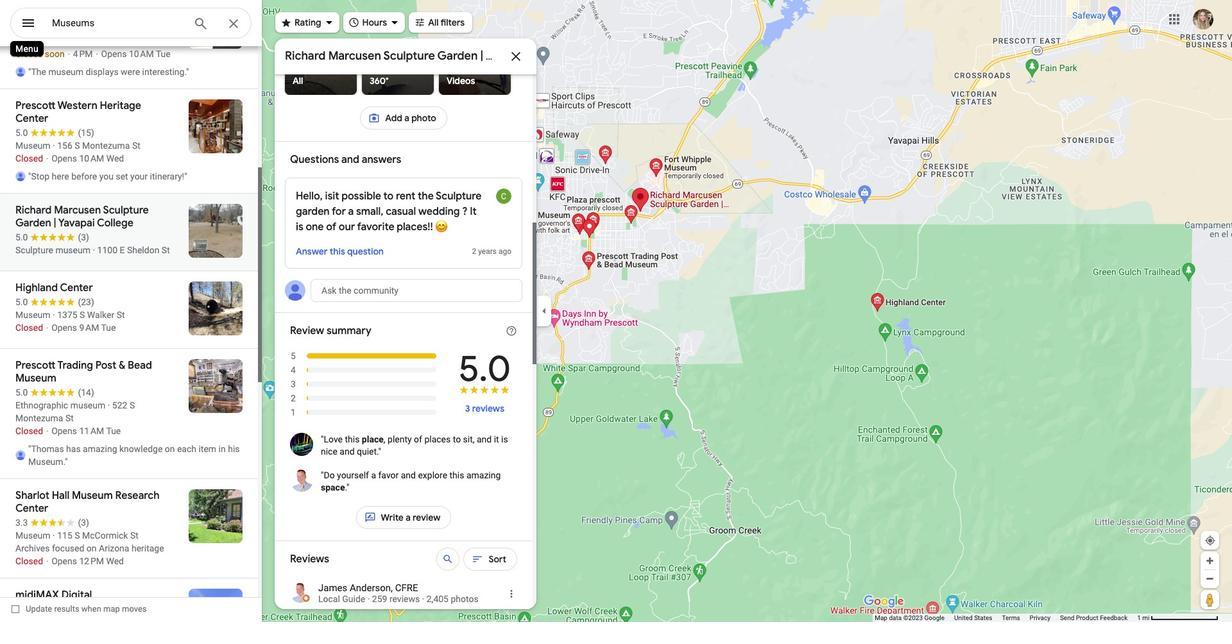 Task type: describe. For each thing, give the bounding box(es) containing it.
review summary
[[290, 325, 371, 338]]

all inside  all filters
[[428, 17, 439, 28]]

questions
[[290, 153, 339, 166]]

place
[[362, 434, 384, 445]]

 all filters
[[414, 15, 465, 29]]

united states button
[[954, 614, 992, 622]]

small,
[[356, 205, 383, 218]]

of inside hello, isit possible to rent the sculpture garden for a small, casual wedding ? it is one of our favorite places!! 😊
[[326, 221, 336, 234]]

review
[[413, 512, 441, 524]]

send product feedback button
[[1060, 614, 1128, 622]]

show street view coverage image
[[1201, 590, 1219, 610]]

results
[[54, 605, 79, 614]]

sort button
[[464, 544, 517, 575]]

add a photo image
[[369, 112, 380, 124]]

isit
[[325, 190, 339, 203]]

2 for 2
[[291, 393, 296, 404]]

show your location image
[[1205, 535, 1216, 547]]

write a review image
[[364, 512, 376, 524]]

possible
[[342, 190, 381, 203]]

review
[[290, 325, 324, 338]]

sort image
[[472, 554, 484, 565]]

favorite
[[357, 221, 394, 234]]

,
[[384, 434, 385, 445]]

1 mi
[[1137, 615, 1150, 622]]

5.0
[[459, 347, 511, 392]]

explore
[[418, 470, 447, 481]]

moves
[[122, 605, 147, 614]]

1 for 1 mi
[[1137, 615, 1141, 622]]

rent
[[396, 190, 415, 203]]

rating
[[295, 17, 321, 28]]

terms
[[1002, 615, 1020, 622]]

privacy
[[1030, 615, 1050, 622]]

collapse side panel image
[[537, 304, 551, 318]]

is inside , plenty of places to sit, and it is nice and quiet."
[[501, 434, 508, 445]]

united states
[[954, 615, 992, 622]]

for
[[332, 205, 346, 218]]

garden
[[296, 205, 330, 218]]

years
[[478, 247, 497, 256]]

street view & 360°
[[370, 62, 425, 87]]

places!!
[[397, 221, 433, 234]]

marcusen
[[328, 49, 381, 64]]

send product feedback
[[1060, 615, 1128, 622]]


[[348, 15, 360, 29]]

feedback
[[1100, 615, 1128, 622]]

2 years ago
[[472, 247, 511, 256]]

"do yourself a favor and explore this amazing space ."
[[321, 470, 501, 493]]

sort
[[489, 554, 506, 565]]

richard
[[285, 49, 326, 64]]

casual
[[386, 205, 416, 218]]

google
[[924, 615, 945, 622]]


[[21, 14, 36, 32]]

photos
[[451, 594, 478, 605]]

is inside hello, isit possible to rent the sculpture garden for a small, casual wedding ? it is one of our favorite places!! 😊
[[296, 221, 303, 234]]

add
[[385, 112, 402, 124]]

5.0 stars image
[[452, 385, 517, 397]]

it
[[494, 434, 499, 445]]

©2023
[[903, 615, 923, 622]]

terms button
[[1002, 614, 1020, 622]]

amazing
[[466, 470, 501, 481]]

and left answers
[[341, 153, 359, 166]]

2 stars, 0 reviews image
[[290, 391, 437, 406]]

street
[[370, 62, 395, 74]]

all inside button
[[293, 75, 303, 87]]

 button
[[10, 8, 46, 41]]

answer this question
[[296, 246, 384, 257]]

when
[[81, 605, 101, 614]]

3 stars, 0 reviews image
[[290, 377, 437, 391]]

2 for 2 years ago
[[472, 247, 476, 256]]

update
[[26, 605, 52, 614]]

actions for james anderson, cfre's review image
[[506, 588, 517, 600]]

3 for 3
[[291, 379, 296, 390]]

garden
[[437, 49, 478, 64]]

summary
[[327, 325, 371, 338]]

a right write
[[406, 512, 411, 524]]

hello,
[[296, 190, 323, 203]]

local
[[318, 594, 340, 605]]

street view & 360° button
[[362, 0, 434, 95]]

 hours
[[348, 15, 387, 29]]

1 stars, 0 reviews image
[[290, 406, 437, 420]]

send
[[1060, 615, 1074, 622]]

😊
[[435, 221, 448, 234]]

2 · from the left
[[422, 594, 424, 605]]

filters
[[441, 17, 465, 28]]


[[280, 15, 292, 29]]

photo of james anderson, cfre image
[[290, 583, 311, 603]]

?
[[462, 205, 468, 218]]

a inside hello, isit possible to rent the sculpture garden for a small, casual wedding ? it is one of our favorite places!! 😊
[[348, 205, 354, 218]]

united
[[954, 615, 973, 622]]

sculpture inside hello, isit possible to rent the sculpture garden for a small, casual wedding ? it is one of our favorite places!! 😊
[[436, 190, 482, 203]]

map data ©2023 google
[[875, 615, 945, 622]]

259
[[372, 594, 387, 605]]

space
[[321, 483, 345, 493]]

update results when map moves
[[26, 605, 147, 614]]

quiet."
[[357, 447, 381, 457]]



Task type: locate. For each thing, give the bounding box(es) containing it.
1 vertical spatial sculpture
[[436, 190, 482, 203]]

videos
[[447, 75, 475, 87]]

college
[[529, 49, 570, 64]]

of left our
[[326, 221, 336, 234]]

guide
[[342, 594, 365, 605]]

0 horizontal spatial of
[[326, 221, 336, 234]]

and
[[341, 153, 359, 166], [477, 434, 492, 445], [340, 447, 355, 457], [401, 470, 416, 481]]

photo
[[411, 112, 436, 124]]

is right it
[[501, 434, 508, 445]]

results for museums feed
[[0, 0, 262, 622]]

1 vertical spatial 1
[[1137, 615, 1141, 622]]

richard marcusen sculpture garden | yavapai college
[[285, 49, 570, 64]]

2 vertical spatial this
[[450, 470, 464, 481]]

1 horizontal spatial of
[[414, 434, 422, 445]]

3 for 3 reviews
[[465, 403, 470, 415]]

zoom in image
[[1205, 556, 1215, 566]]

zoom out image
[[1205, 574, 1215, 584]]

and inside ""do yourself a favor and explore this amazing space .""
[[401, 470, 416, 481]]

1 for 1
[[291, 407, 296, 418]]

our
[[339, 221, 355, 234]]

0 vertical spatial to
[[383, 190, 394, 203]]

google maps element
[[0, 0, 1232, 622]]

0 horizontal spatial 2
[[291, 393, 296, 404]]

to inside , plenty of places to sit, and it is nice and quiet."
[[453, 434, 461, 445]]

james anderson, cfre local guide · 259 reviews · 2,405 photos
[[318, 583, 478, 605]]

3 reviews button
[[452, 393, 517, 424]]

videos button
[[390, 0, 560, 95]]

and left it
[[477, 434, 492, 445]]

this for "love
[[345, 434, 360, 445]]

reviews down 5.0 stars image
[[472, 403, 504, 415]]

Update results when map moves checkbox
[[12, 601, 147, 617]]

reviews inside button
[[472, 403, 504, 415]]

to left sit,
[[453, 434, 461, 445]]

write
[[381, 512, 404, 524]]

places
[[424, 434, 451, 445]]

is
[[296, 221, 303, 234], [501, 434, 508, 445]]

reviews right 259
[[389, 594, 420, 605]]

footer
[[875, 614, 1137, 622]]

answer
[[296, 246, 328, 257]]

this right explore
[[450, 470, 464, 481]]

2 inside 2 stars, 0 reviews image
[[291, 393, 296, 404]]

wedding
[[418, 205, 460, 218]]

4 stars, 0 reviews image
[[290, 363, 437, 377]]

· left 2,405
[[422, 594, 424, 605]]

 search field
[[10, 8, 262, 41]]

0 vertical spatial sculpture
[[383, 49, 435, 64]]

more information about the review summary image
[[506, 325, 517, 337]]

&
[[419, 62, 425, 74]]

yavapai
[[486, 49, 527, 64]]

1 vertical spatial of
[[414, 434, 422, 445]]

of inside , plenty of places to sit, and it is nice and quiet."
[[414, 434, 422, 445]]

add a photo button
[[360, 103, 447, 133]]

all right 
[[428, 17, 439, 28]]

0 vertical spatial reviews
[[472, 403, 504, 415]]

2 down 4
[[291, 393, 296, 404]]

360°
[[370, 75, 389, 87]]

0 horizontal spatial all
[[293, 75, 303, 87]]

and right favor
[[401, 470, 416, 481]]

None field
[[52, 15, 183, 31]]

0 horizontal spatial 3
[[291, 379, 296, 390]]

0 vertical spatial this
[[330, 246, 345, 257]]

0 horizontal spatial is
[[296, 221, 303, 234]]

to inside hello, isit possible to rent the sculpture garden for a small, casual wedding ? it is one of our favorite places!! 😊
[[383, 190, 394, 203]]

of right the plenty
[[414, 434, 422, 445]]

is left one
[[296, 221, 303, 234]]

2
[[472, 247, 476, 256], [291, 393, 296, 404]]

this inside ""do yourself a favor and explore this amazing space .""
[[450, 470, 464, 481]]

·
[[368, 594, 370, 605], [422, 594, 424, 605]]

3 down 4
[[291, 379, 296, 390]]

0 vertical spatial all
[[428, 17, 439, 28]]

1 · from the left
[[368, 594, 370, 605]]

plenty
[[388, 434, 412, 445]]

write a review
[[381, 512, 441, 524]]

this right answer
[[330, 246, 345, 257]]

nice
[[321, 447, 337, 457]]

1 vertical spatial 3
[[465, 403, 470, 415]]

0 horizontal spatial ·
[[368, 594, 370, 605]]

1
[[291, 407, 296, 418], [1137, 615, 1141, 622]]

it
[[470, 205, 477, 218]]

3 reviews
[[465, 403, 504, 415]]

5 stars, 3 reviews image
[[290, 349, 438, 363]]

product
[[1076, 615, 1098, 622]]

sit,
[[463, 434, 475, 445]]

all button
[[236, 0, 406, 95]]

0 horizontal spatial 1
[[291, 407, 296, 418]]

|
[[480, 49, 483, 64]]

search reviews image
[[442, 554, 454, 565]]

footer inside google maps element
[[875, 614, 1137, 622]]

sculpture
[[383, 49, 435, 64], [436, 190, 482, 203]]

"do
[[321, 470, 335, 481]]

1 horizontal spatial ·
[[422, 594, 424, 605]]

anderson,
[[350, 583, 393, 594]]

cfre
[[395, 583, 418, 594]]

1 vertical spatial reviews
[[389, 594, 420, 605]]

james
[[318, 583, 347, 594]]

of
[[326, 221, 336, 234], [414, 434, 422, 445]]

privacy button
[[1030, 614, 1050, 622]]

0 vertical spatial is
[[296, 221, 303, 234]]

to left rent
[[383, 190, 394, 203]]

reviews inside james anderson, cfre local guide · 259 reviews · 2,405 photos
[[389, 594, 420, 605]]

data
[[889, 615, 902, 622]]

hours
[[362, 17, 387, 28]]

1 horizontal spatial is
[[501, 434, 508, 445]]

one
[[306, 221, 324, 234]]

Museums field
[[10, 8, 252, 39]]

a left favor
[[371, 470, 376, 481]]

none field inside museums field
[[52, 15, 183, 31]]

question
[[347, 246, 384, 257]]

a
[[404, 112, 409, 124], [348, 205, 354, 218], [371, 470, 376, 481], [406, 512, 411, 524]]

3
[[291, 379, 296, 390], [465, 403, 470, 415]]

3 down 5.0 stars image
[[465, 403, 470, 415]]

3 inside image
[[291, 379, 296, 390]]

1 vertical spatial all
[[293, 75, 303, 87]]

all
[[428, 17, 439, 28], [293, 75, 303, 87]]

the
[[418, 190, 434, 203]]

questions and answers
[[290, 153, 401, 166]]

a right for
[[348, 205, 354, 218]]

1 mi button
[[1137, 615, 1219, 622]]

0 vertical spatial 3
[[291, 379, 296, 390]]

mi
[[1142, 615, 1150, 622]]

· left 259
[[368, 594, 370, 605]]

yourself
[[337, 470, 369, 481]]

2,405
[[427, 594, 449, 605]]

1 vertical spatial 2
[[291, 393, 296, 404]]

answers
[[362, 153, 401, 166]]

1 vertical spatial to
[[453, 434, 461, 445]]

and down "love this place on the left bottom of page
[[340, 447, 355, 457]]

footer containing map data ©2023 google
[[875, 614, 1137, 622]]

map
[[875, 615, 887, 622]]

2 left years
[[472, 247, 476, 256]]

richard marcusen sculpture garden | yavapai college main content
[[236, 0, 570, 622]]

a right the add
[[404, 112, 409, 124]]

add a photo
[[385, 112, 436, 124]]

this right the "love
[[345, 434, 360, 445]]

4
[[291, 365, 296, 375]]

google account: michelle dermenjian  
(michelle.dermenjian@adept.ai) image
[[1193, 9, 1213, 29]]

1 horizontal spatial reviews
[[472, 403, 504, 415]]

write a review button
[[356, 502, 451, 533]]

1 horizontal spatial all
[[428, 17, 439, 28]]

1 horizontal spatial 3
[[465, 403, 470, 415]]

1 horizontal spatial 2
[[472, 247, 476, 256]]

0 vertical spatial of
[[326, 221, 336, 234]]

0 horizontal spatial sculpture
[[383, 49, 435, 64]]

None text field
[[311, 279, 522, 302], [321, 434, 517, 458], [321, 470, 517, 494], [311, 279, 522, 302], [321, 434, 517, 458], [321, 470, 517, 494]]

1 vertical spatial this
[[345, 434, 360, 445]]

1 left mi
[[1137, 615, 1141, 622]]

a inside ""do yourself a favor and explore this amazing space .""
[[371, 470, 376, 481]]

3 inside button
[[465, 403, 470, 415]]

"love this place
[[321, 434, 384, 445]]

1 horizontal spatial 1
[[1137, 615, 1141, 622]]

1 horizontal spatial sculpture
[[436, 190, 482, 203]]

0 horizontal spatial to
[[383, 190, 394, 203]]

1 horizontal spatial to
[[453, 434, 461, 445]]

map
[[103, 605, 120, 614]]

this for answer
[[330, 246, 345, 257]]

0 horizontal spatial reviews
[[389, 594, 420, 605]]

0 vertical spatial 1
[[291, 407, 296, 418]]

ago
[[499, 247, 511, 256]]

, plenty of places to sit, and it is nice and quiet."
[[321, 434, 508, 457]]

1 down 4
[[291, 407, 296, 418]]

1 inside image
[[291, 407, 296, 418]]

states
[[974, 615, 992, 622]]

1 vertical spatial is
[[501, 434, 508, 445]]

0 vertical spatial 2
[[472, 247, 476, 256]]

all down richard
[[293, 75, 303, 87]]



Task type: vqa. For each thing, say whether or not it's contained in the screenshot.
- corresponding to 48
no



